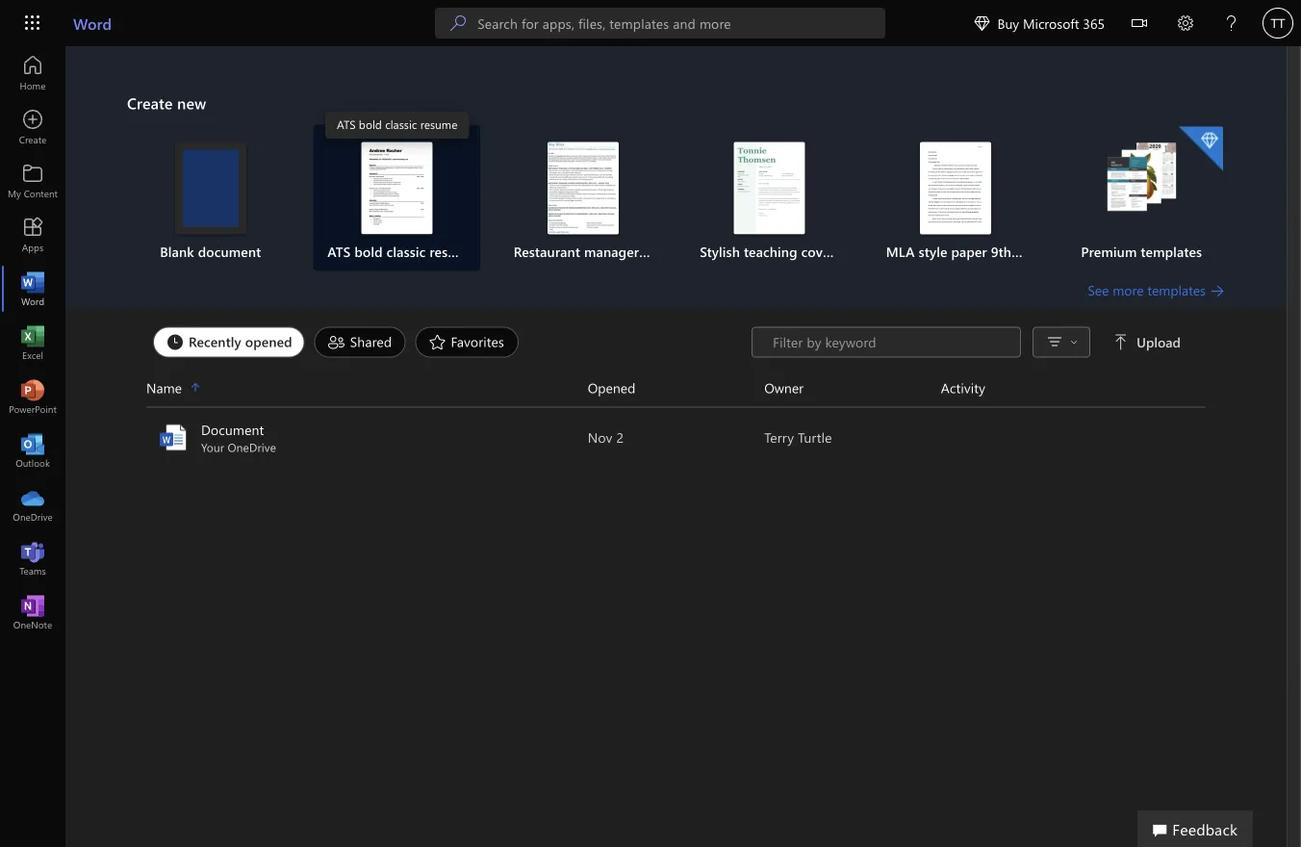 Task type: describe. For each thing, give the bounding box(es) containing it.
nov 2
[[588, 428, 624, 446]]

word banner
[[0, 0, 1302, 50]]

mla style paper 9th edition element
[[874, 142, 1060, 261]]

feedback button
[[1138, 811, 1254, 847]]

stylish teaching cover letter image
[[734, 142, 805, 234]]

name document cell
[[146, 420, 588, 455]]

ats bold classic resume inside tooltip
[[337, 116, 458, 132]]

resume inside tooltip
[[420, 116, 458, 132]]


[[975, 15, 990, 31]]

create
[[127, 92, 173, 113]]

0 vertical spatial templates
[[1141, 243, 1203, 260]]

 button
[[1117, 0, 1163, 50]]

tab list inside create new main content
[[148, 327, 752, 358]]

premium templates element
[[1060, 127, 1224, 261]]

new
[[177, 92, 206, 113]]

blank document
[[160, 243, 261, 260]]

owner
[[765, 379, 804, 397]]

your
[[201, 440, 224, 455]]

my content image
[[23, 171, 42, 191]]

restaurant manager resume element
[[502, 142, 689, 261]]

 upload
[[1114, 333, 1181, 351]]

opened
[[588, 379, 636, 397]]

cover
[[802, 243, 835, 260]]

ats bold classic resume element
[[315, 142, 478, 261]]

recently
[[189, 333, 241, 350]]

create new main content
[[65, 46, 1287, 464]]

opened button
[[588, 377, 765, 399]]

see
[[1088, 281, 1110, 299]]

favorites element
[[415, 327, 519, 358]]

word image
[[158, 422, 189, 453]]

activity, column 4 of 4 column header
[[941, 377, 1206, 399]]

displaying 1 out of 5 files. status
[[752, 327, 1185, 358]]

 buy microsoft 365
[[975, 14, 1105, 32]]

create image
[[23, 117, 42, 137]]

home image
[[23, 64, 42, 83]]

owner button
[[765, 377, 941, 399]]

manager
[[584, 243, 639, 260]]

excel image
[[23, 333, 42, 352]]

see more templates
[[1088, 281, 1206, 299]]

favorites
[[451, 333, 504, 350]]

see more templates button
[[1088, 281, 1226, 300]]

ats bold classic resume tooltip
[[325, 112, 469, 139]]

classic inside create new main content
[[387, 243, 426, 260]]

tt button
[[1255, 0, 1302, 46]]

buy
[[998, 14, 1020, 32]]

stylish teaching cover letter element
[[688, 142, 872, 261]]

activity
[[941, 379, 986, 397]]

restaurant manager resume image
[[548, 142, 619, 234]]

nov
[[588, 428, 613, 446]]

word
[[73, 13, 112, 33]]

premium templates
[[1082, 243, 1203, 260]]

row inside create new main content
[[146, 377, 1206, 408]]

letter
[[839, 243, 872, 260]]

list inside create new main content
[[127, 125, 1226, 281]]

none search field inside word banner
[[435, 8, 886, 39]]

ats inside create new main content
[[328, 243, 351, 260]]

ats bold classic resume inside list
[[328, 243, 475, 260]]

shared element
[[315, 327, 406, 358]]

microsoft
[[1023, 14, 1080, 32]]

stylish teaching cover letter
[[700, 243, 872, 260]]

tt
[[1271, 15, 1286, 30]]



Task type: vqa. For each thing, say whether or not it's contained in the screenshot.
OneDrive
yes



Task type: locate. For each thing, give the bounding box(es) containing it.
1 vertical spatial templates
[[1148, 281, 1206, 299]]

document your onedrive
[[201, 421, 276, 455]]

2
[[617, 428, 624, 446]]

ats up shared element
[[328, 243, 351, 260]]


[[1071, 338, 1078, 346]]

bold inside tooltip
[[359, 116, 382, 132]]

row
[[146, 377, 1206, 408]]

opened
[[245, 333, 292, 350]]

name button
[[146, 377, 588, 399]]

ats
[[337, 116, 356, 132], [328, 243, 351, 260]]

ats bold classic resume image
[[361, 142, 433, 234]]

style
[[919, 243, 948, 260]]

Search box. Suggestions appear as you type. search field
[[478, 8, 886, 39]]

onenote image
[[23, 603, 42, 622]]

apps image
[[23, 225, 42, 245]]

feedback
[[1173, 818, 1238, 839]]

restaurant
[[514, 243, 581, 260]]

shared
[[350, 333, 392, 350]]

0 vertical spatial ats bold classic resume
[[337, 116, 458, 132]]

create new
[[127, 92, 206, 113]]

document
[[198, 243, 261, 260]]

classic down ats bold classic resume image
[[387, 243, 426, 260]]

bold up ats bold classic resume image
[[359, 116, 382, 132]]


[[1132, 15, 1148, 31]]

Filter by keyword text field
[[771, 333, 1011, 352]]

classic inside tooltip
[[385, 116, 417, 132]]


[[1114, 335, 1129, 350]]

recently opened element
[[153, 327, 305, 358]]

9th
[[991, 243, 1012, 260]]

restaurant manager resume
[[514, 243, 689, 260]]

bold down ats bold classic resume image
[[355, 243, 383, 260]]

resume right the manager
[[643, 243, 689, 260]]

resume down ats bold classic resume image
[[430, 243, 475, 260]]

outlook image
[[23, 441, 42, 460]]

powerpoint image
[[23, 387, 42, 406]]

terry turtle
[[765, 428, 832, 446]]

1 vertical spatial classic
[[387, 243, 426, 260]]

onedrive image
[[23, 495, 42, 514]]

more
[[1113, 281, 1144, 299]]

templates right more
[[1148, 281, 1206, 299]]

1 vertical spatial bold
[[355, 243, 383, 260]]

shared tab
[[310, 327, 411, 358]]

navigation
[[0, 46, 65, 639]]

365
[[1083, 14, 1105, 32]]

ats bold classic resume down ats bold classic resume image
[[328, 243, 475, 260]]

ats up the ats bold classic resume element at the left
[[337, 116, 356, 132]]

0 vertical spatial ats
[[337, 116, 356, 132]]

terry
[[765, 428, 794, 446]]

recently opened tab
[[148, 327, 310, 358]]

bold
[[359, 116, 382, 132], [355, 243, 383, 260]]

teaching
[[744, 243, 798, 260]]

name
[[146, 379, 182, 397]]

classic
[[385, 116, 417, 132], [387, 243, 426, 260]]

tab list
[[148, 327, 752, 358]]

tab list containing recently opened
[[148, 327, 752, 358]]

word image
[[23, 279, 42, 298]]

resume
[[420, 116, 458, 132], [430, 243, 475, 260], [643, 243, 689, 260]]

row containing name
[[146, 377, 1206, 408]]

favorites tab
[[411, 327, 524, 358]]

premium
[[1082, 243, 1137, 260]]

1 vertical spatial ats bold classic resume
[[328, 243, 475, 260]]

upload
[[1137, 333, 1181, 351]]

stylish
[[700, 243, 740, 260]]

premium templates image
[[1106, 142, 1178, 213]]

onedrive
[[228, 440, 276, 455]]

0 vertical spatial classic
[[385, 116, 417, 132]]

paper
[[952, 243, 988, 260]]

templates
[[1141, 243, 1203, 260], [1148, 281, 1206, 299]]

list
[[127, 125, 1226, 281]]

1 vertical spatial ats
[[328, 243, 351, 260]]

mla style paper 9th edition
[[886, 243, 1060, 260]]

None search field
[[435, 8, 886, 39]]

templates inside 'button'
[[1148, 281, 1206, 299]]

ats inside tooltip
[[337, 116, 356, 132]]

teams image
[[23, 549, 42, 568]]

mla style paper 9th edition image
[[920, 142, 991, 234]]

list containing blank document
[[127, 125, 1226, 281]]

classic up ats bold classic resume image
[[385, 116, 417, 132]]

bold inside create new main content
[[355, 243, 383, 260]]

ats bold classic resume up ats bold classic resume image
[[337, 116, 458, 132]]

resume up ats bold classic resume image
[[420, 116, 458, 132]]

blank document element
[[129, 142, 292, 261]]

blank
[[160, 243, 194, 260]]

recently opened
[[189, 333, 292, 350]]

ats bold classic resume
[[337, 116, 458, 132], [328, 243, 475, 260]]

turtle
[[798, 428, 832, 446]]

premium templates diamond image
[[1179, 127, 1224, 171]]

0 vertical spatial bold
[[359, 116, 382, 132]]

mla
[[886, 243, 915, 260]]

templates up see more templates 'button'
[[1141, 243, 1203, 260]]

document
[[201, 421, 264, 439]]

edition
[[1016, 243, 1060, 260]]

 button
[[1040, 329, 1084, 356]]



